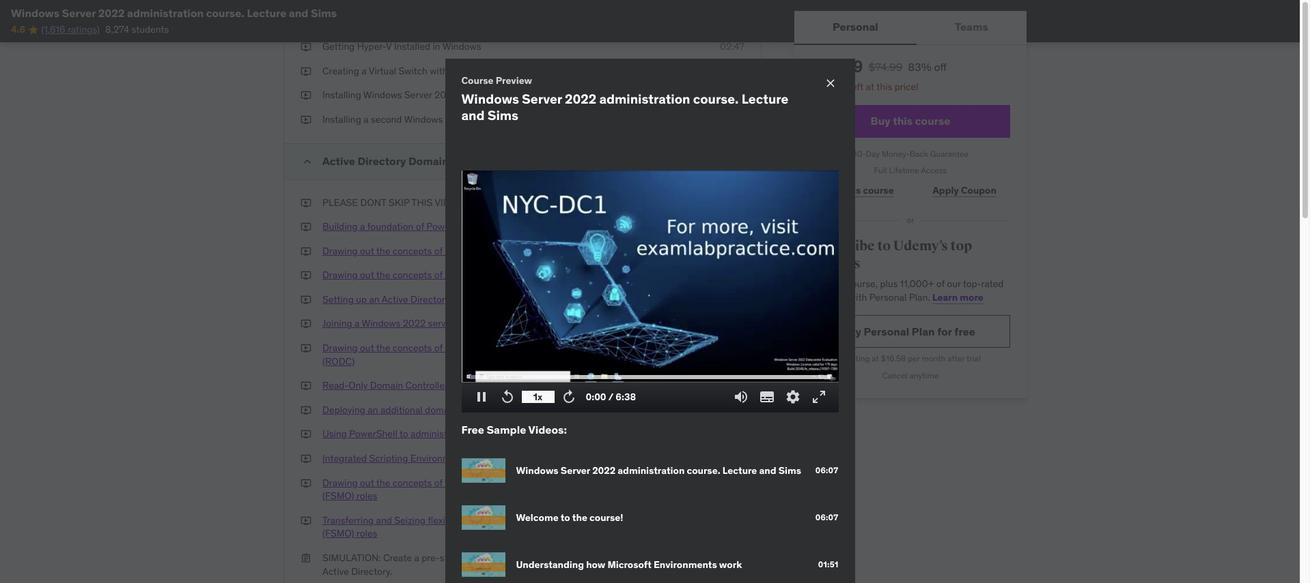 Task type: describe. For each thing, give the bounding box(es) containing it.
0 horizontal spatial v
[[386, 40, 392, 53]]

domain up server
[[452, 294, 485, 306]]

roles inside transferring and seizing flexible single master operations (fsmo) roles
[[356, 528, 377, 541]]

05:54
[[719, 318, 744, 330]]

xsmall image for transferring and seizing flexible single master operations (fsmo) roles
[[301, 515, 311, 528]]

how
[[586, 559, 605, 572]]

concepts for read-
[[393, 342, 432, 355]]

0 horizontal spatial in
[[433, 40, 440, 53]]

foundation
[[367, 221, 413, 233]]

0 vertical spatial controller
[[487, 294, 530, 306]]

installing windows server 2022 as a virtual machine
[[322, 89, 545, 101]]

learn more link
[[932, 292, 983, 304]]

this for get this course, plus 11,000+ of our top-rated courses, with personal plan.
[[828, 278, 844, 290]]

4.6
[[11, 23, 25, 36]]

drawing out the concepts of domain, trees and forests button
[[322, 245, 558, 258]]

pause image
[[473, 389, 489, 406]]

course for gift this course
[[863, 184, 894, 197]]

windows down videos:
[[516, 465, 558, 477]]

preview for 06:38
[[663, 453, 697, 465]]

forward 5 seconds image
[[560, 389, 577, 406]]

creating
[[322, 65, 359, 77]]

read- inside drawing out the concepts of read-only domain controller (rodc)
[[445, 342, 471, 355]]

directory.
[[351, 566, 392, 578]]

buy
[[871, 114, 890, 128]]

and inside course preview windows server 2022 administration course. lecture and sims
[[461, 107, 485, 123]]

sims inside course preview windows server 2022 administration course. lecture and sims
[[487, 107, 518, 123]]

the inside windows server 2022 administration course. lecture and sims dialog
[[572, 512, 587, 524]]

deploying an additional domain controller to a domain button
[[322, 404, 552, 418]]

to inside windows server 2022 administration course. lecture and sims dialog
[[561, 512, 570, 524]]

$12.99
[[811, 56, 863, 77]]

2 xsmall image from the top
[[301, 196, 311, 210]]

domain inside button
[[370, 380, 403, 392]]

please dont skip this video
[[322, 196, 463, 209]]

integrated scripting environment (ise) button
[[322, 453, 487, 466]]

1 question
[[701, 553, 744, 565]]

remotely
[[491, 429, 529, 441]]

within inside 'button'
[[477, 221, 503, 233]]

2022 inside joining a windows 2022 server to a domain 'button'
[[403, 318, 426, 330]]

out for drawing out the concepts of active directory partitions
[[360, 269, 374, 282]]

8 xsmall image from the top
[[301, 477, 311, 491]]

preview for 03:47
[[664, 404, 698, 417]]

out for drawing out the concepts of domain, trees and forests
[[360, 245, 374, 257]]

the for flexible
[[376, 477, 390, 489]]

question
[[707, 553, 744, 565]]

a right joining
[[355, 318, 360, 330]]

tab list containing personal
[[794, 11, 1027, 45]]

personal inside try personal plan for free link
[[864, 325, 909, 339]]

ratings)
[[68, 23, 100, 36]]

8,274 students
[[105, 23, 169, 36]]

preview for 12:22
[[666, 380, 700, 392]]

of for drawing out the concepts of active directory partitions
[[434, 269, 443, 282]]

02:47
[[720, 40, 744, 53]]

drawing out the concepts of read-only domain controller (rodc) button
[[322, 342, 596, 369]]

a right server
[[467, 318, 472, 330]]

2 horizontal spatial virtual
[[519, 113, 547, 126]]

apply coupon
[[933, 184, 996, 197]]

using powershell to administer servers remotely
[[322, 429, 529, 441]]

20:20
[[719, 221, 744, 233]]

in inside the simulation: create a pre-staged rodc computer object in active directory.
[[573, 553, 581, 565]]

udemy's
[[893, 238, 948, 255]]

server inside course preview windows server 2022 administration course. lecture and sims
[[522, 91, 562, 107]]

domain left service
[[408, 154, 449, 168]]

0:00 / 6:38
[[586, 391, 636, 403]]

master inside transferring and seizing flexible single master operations (fsmo) roles
[[488, 515, 518, 527]]

3 xsmall image from the top
[[301, 89, 311, 102]]

server up welcome to the course!
[[561, 465, 590, 477]]

installing a second windows server 2022 as a virtual machine
[[322, 113, 586, 126]]

at inside starting at $16.58 per month after trial cancel anytime
[[872, 354, 879, 364]]

teams
[[955, 20, 988, 34]]

0 vertical spatial machine
[[509, 89, 545, 101]]

06:07 for welcome to the course!
[[815, 513, 838, 523]]

(1,616
[[41, 23, 65, 36]]

deployment
[[533, 154, 596, 168]]

controller inside drawing out the concepts of read-only domain controller (rodc)
[[528, 342, 570, 355]]

lectures
[[660, 155, 694, 167]]

01:51
[[818, 560, 838, 570]]

downloading
[[322, 16, 378, 28]]

2022 up course!
[[592, 465, 616, 477]]

1 horizontal spatial machine
[[549, 113, 586, 126]]

a right creating
[[361, 65, 366, 77]]

rated
[[981, 278, 1004, 290]]

to inside deploying an additional domain controller to a domain button
[[502, 404, 511, 417]]

teams button
[[917, 11, 1027, 44]]

2 vertical spatial administration
[[618, 465, 685, 477]]

windows up 4.6
[[11, 6, 59, 20]]

0 vertical spatial administration
[[127, 6, 204, 20]]

windows inside 'button'
[[362, 318, 400, 330]]

drawing for drawing out the concepts of domain, trees and forests
[[322, 245, 358, 257]]

setting
[[322, 294, 354, 306]]

1 vertical spatial v
[[487, 65, 493, 77]]

joining
[[322, 318, 352, 330]]

server down switch
[[404, 89, 432, 101]]

domain inside drawing out the concepts of read-only domain controller (rodc)
[[493, 342, 526, 355]]

1 06:38 from the top
[[719, 89, 744, 101]]

server inside 'button'
[[505, 221, 533, 233]]

building
[[322, 221, 358, 233]]

drawing for drawing out the concepts of active directory partitions
[[322, 269, 358, 282]]

xsmall image for read-only domain controllers (rodcs) deployment
[[301, 380, 311, 393]]

courses
[[811, 255, 861, 272]]

buy this course button
[[811, 105, 1010, 138]]

13:01
[[723, 245, 744, 257]]

flexible inside drawing out the concepts of flexible single master operations (fsmo) roles
[[445, 477, 475, 489]]

1 vertical spatial as
[[500, 113, 510, 126]]

2 vertical spatial lecture
[[722, 465, 757, 477]]

environment
[[410, 453, 465, 465]]

active up "joining a windows 2022 server to a domain"
[[382, 294, 408, 306]]

computer
[[500, 553, 541, 565]]

0 vertical spatial lecture
[[247, 6, 286, 20]]

2 vertical spatial course.
[[687, 465, 720, 477]]

seizing
[[394, 515, 425, 527]]

welcome to the course!
[[516, 512, 623, 524]]

domain for server
[[475, 318, 507, 330]]

personal inside 'get this course, plus 11,000+ of our top-rated courses, with personal plan.'
[[869, 292, 907, 304]]

course for buy this course
[[915, 114, 950, 128]]

06:07 for windows server 2022 administration course. lecture and sims
[[815, 466, 838, 476]]

mute image
[[733, 389, 749, 406]]

personal button
[[794, 11, 917, 44]]

for
[[937, 325, 952, 339]]

(rodcs)
[[455, 380, 492, 392]]

windows up second
[[363, 89, 402, 101]]

2022 left 'iso'
[[452, 16, 474, 28]]

active right small image
[[322, 154, 355, 168]]

7 xsmall image from the top
[[301, 404, 311, 418]]

get this course, plus 11,000+ of our top-rated courses, with personal plan.
[[811, 278, 1004, 304]]

the for active
[[376, 269, 390, 282]]

of inside 'get this course, plus 11,000+ of our top-rated courses, with personal plan.'
[[936, 278, 945, 290]]

controllers
[[405, 380, 453, 392]]

understanding how microsoft environments work
[[516, 559, 742, 572]]

0 horizontal spatial virtual
[[369, 65, 396, 77]]

1 horizontal spatial hyper-
[[458, 65, 487, 77]]

partitions
[[515, 269, 556, 282]]

plan.
[[909, 292, 930, 304]]

additional
[[380, 404, 423, 417]]

fullscreen image
[[810, 389, 827, 406]]

integrated scripting environment (ise)
[[322, 453, 487, 465]]

a up (adds)
[[512, 113, 517, 126]]

anytime
[[909, 371, 939, 381]]

servers
[[458, 429, 489, 441]]

preview for 11:04
[[667, 269, 701, 282]]

sample
[[487, 424, 526, 437]]

xsmall image for drawing out the concepts of read-only domain controller (rodc)
[[301, 342, 311, 356]]

0 vertical spatial sims
[[311, 6, 337, 20]]

starting
[[840, 354, 870, 364]]

deploying
[[322, 404, 365, 417]]

of for drawing out the concepts of read-only domain controller (rodc)
[[434, 342, 443, 355]]

drawing out the concepts of flexible single master operations (fsmo) roles
[[322, 477, 583, 503]]

installed
[[394, 40, 430, 53]]

0 horizontal spatial domain
[[425, 404, 457, 417]]

xsmall image for using powershell to administer servers remotely
[[301, 429, 311, 442]]

setting up an active directory domain controller
[[322, 294, 530, 306]]

transferring and seizing flexible single master operations (fsmo) roles
[[322, 515, 566, 541]]

starting at $16.58 per month after trial cancel anytime
[[840, 354, 981, 381]]

iso
[[477, 16, 492, 28]]

server up installed
[[421, 16, 449, 28]]

(rodc)
[[322, 356, 355, 368]]

drawing out the concepts of active directory partitions button
[[322, 269, 556, 283]]

course. inside course preview windows server 2022 administration course. lecture and sims
[[693, 91, 739, 107]]

try personal plan for free link
[[811, 316, 1010, 349]]

windows server 2022 administration course. lecture and sims dialog
[[445, 58, 855, 584]]

13 lectures • 2hr 10min
[[648, 155, 744, 167]]

drawing out the concepts of active directory partitions
[[322, 269, 556, 282]]

a down course
[[472, 89, 477, 101]]

out for drawing out the concepts of read-only domain controller (rodc)
[[360, 342, 374, 355]]

gift this course
[[824, 184, 894, 197]]

2022 up installing a second windows server 2022 as a virtual machine on the left of page
[[434, 89, 457, 101]]

installing for installing a second windows server 2022 as a virtual machine
[[322, 113, 361, 126]]

read-only domain controllers (rodcs) deployment
[[322, 380, 544, 392]]

preview for 16:18
[[667, 294, 701, 306]]

server up ratings)
[[62, 6, 96, 20]]

13
[[648, 155, 657, 167]]

lecture inside course preview windows server 2022 administration course. lecture and sims
[[742, 91, 788, 107]]

0 vertical spatial course.
[[206, 6, 244, 20]]

drawing for drawing out the concepts of read-only domain controller (rodc)
[[322, 342, 358, 355]]

subscribe to udemy's top courses
[[811, 238, 972, 272]]

microsoft
[[608, 559, 651, 572]]

creating a virtual switch within hyper-v
[[322, 65, 493, 77]]

full
[[874, 166, 887, 176]]

month
[[922, 354, 946, 364]]

staged
[[440, 553, 469, 565]]



Task type: vqa. For each thing, say whether or not it's contained in the screenshot.
bottommost small icon
no



Task type: locate. For each thing, give the bounding box(es) containing it.
an left additional
[[368, 404, 378, 417]]

0 horizontal spatial machine
[[509, 89, 545, 101]]

controller down the partitions at left top
[[487, 294, 530, 306]]

0 vertical spatial operations
[[537, 477, 583, 489]]

windows server 2022 administration course. lecture and sims inside dialog
[[516, 465, 801, 477]]

5 xsmall image from the top
[[301, 269, 311, 283]]

of inside drawing out the concepts of read-only domain controller (rodc)
[[434, 342, 443, 355]]

plan
[[912, 325, 935, 339]]

1 vertical spatial virtual
[[479, 89, 506, 101]]

xsmall image
[[301, 65, 311, 78], [301, 196, 311, 210], [301, 221, 311, 234], [301, 245, 311, 258], [301, 269, 311, 283], [301, 342, 311, 356], [301, 380, 311, 393], [301, 429, 311, 442], [301, 453, 311, 466], [301, 515, 311, 528]]

an right up
[[369, 294, 380, 306]]

1 horizontal spatial sims
[[487, 107, 518, 123]]

xsmall image for drawing out the concepts of domain, trees and forests
[[301, 245, 311, 258]]

gift this course link
[[811, 177, 908, 204]]

0 vertical spatial powershell
[[426, 221, 475, 233]]

2 xsmall image from the top
[[301, 40, 311, 54]]

1 xsmall image from the top
[[301, 65, 311, 78]]

single down the (ise)
[[478, 477, 503, 489]]

administration inside course preview windows server 2022 administration course. lecture and sims
[[599, 91, 690, 107]]

1 vertical spatial within
[[477, 221, 503, 233]]

read-only domain controllers (rodcs) deployment button
[[322, 380, 544, 393]]

0 horizontal spatial powershell
[[349, 429, 397, 441]]

downloading windows server 2022 iso
[[322, 16, 492, 28]]

at right left
[[866, 81, 874, 93]]

6 xsmall image from the top
[[301, 318, 311, 331]]

at
[[866, 81, 874, 93], [872, 354, 879, 364]]

only inside drawing out the concepts of read-only domain controller (rodc)
[[471, 342, 490, 355]]

0:00
[[586, 391, 606, 403]]

directory
[[358, 154, 406, 168], [473, 269, 513, 282], [411, 294, 450, 306]]

read- down (rodc) in the bottom of the page
[[322, 380, 349, 392]]

virtual down course
[[479, 89, 506, 101]]

4 concepts from the top
[[393, 477, 432, 489]]

server down installing windows server 2022 as a virtual machine
[[445, 113, 473, 126]]

windows down up
[[362, 318, 400, 330]]

3 out from the top
[[360, 342, 374, 355]]

drawing up setting
[[322, 269, 358, 282]]

within up installing windows server 2022 as a virtual machine
[[430, 65, 455, 77]]

30-day money-back guarantee full lifetime access
[[852, 149, 969, 176]]

3 drawing from the top
[[322, 342, 358, 355]]

service
[[451, 154, 490, 168]]

powershell inside 'button'
[[426, 221, 475, 233]]

getting hyper-v installed in windows
[[322, 40, 481, 53]]

4 out from the top
[[360, 477, 374, 489]]

domain inside 'button'
[[475, 318, 507, 330]]

operations up welcome to the course!
[[537, 477, 583, 489]]

2 06:07 from the top
[[815, 513, 838, 523]]

switch
[[399, 65, 427, 77]]

subtitles image
[[758, 389, 775, 406]]

settings image
[[784, 389, 801, 406]]

1 vertical spatial machine
[[549, 113, 586, 126]]

1 vertical spatial (fsmo)
[[322, 528, 354, 541]]

to left udemy's
[[877, 238, 891, 255]]

free sample videos:
[[461, 424, 567, 437]]

1 vertical spatial roles
[[356, 528, 377, 541]]

to inside using powershell to administer servers remotely button
[[399, 429, 408, 441]]

0 horizontal spatial directory
[[358, 154, 406, 168]]

3 xsmall image from the top
[[301, 221, 311, 234]]

progress bar slider
[[470, 370, 830, 386]]

understanding
[[516, 559, 584, 572]]

forests
[[526, 245, 558, 257]]

1 horizontal spatial powershell
[[426, 221, 475, 233]]

01:42
[[721, 196, 744, 209]]

0 horizontal spatial as
[[460, 89, 469, 101]]

10 xsmall image from the top
[[301, 515, 311, 528]]

2 drawing from the top
[[322, 269, 358, 282]]

1 vertical spatial an
[[368, 404, 378, 417]]

$12.99 $74.99 83% off 1 day left at this price!
[[811, 56, 947, 93]]

left
[[849, 81, 864, 93]]

active directory domain service (adds) deployment
[[322, 154, 596, 168]]

2 vertical spatial sims
[[778, 465, 801, 477]]

(fsmo) inside transferring and seizing flexible single master operations (fsmo) roles
[[322, 528, 354, 541]]

domain up drawing out the concepts of read-only domain controller (rodc) button
[[475, 318, 507, 330]]

this inside $12.99 $74.99 83% off 1 day left at this price!
[[876, 81, 892, 93]]

1 vertical spatial flexible
[[428, 515, 458, 527]]

2022 inside course preview windows server 2022 administration course. lecture and sims
[[565, 91, 596, 107]]

windows up getting hyper-v installed in windows
[[380, 16, 419, 28]]

0 vertical spatial personal
[[833, 20, 878, 34]]

1 vertical spatial windows server 2022 administration course. lecture and sims
[[516, 465, 801, 477]]

1 horizontal spatial in
[[573, 553, 581, 565]]

flexible inside transferring and seizing flexible single master operations (fsmo) roles
[[428, 515, 458, 527]]

(adds)
[[492, 154, 530, 168]]

windows down course
[[461, 91, 519, 107]]

administration up students
[[127, 6, 204, 20]]

0 horizontal spatial 1
[[701, 553, 705, 565]]

out up up
[[360, 269, 374, 282]]

drawing inside drawing out the concepts of read-only domain controller (rodc)
[[322, 342, 358, 355]]

personal up $16.58 on the right
[[864, 325, 909, 339]]

welcome
[[516, 512, 558, 524]]

master up computer
[[488, 515, 518, 527]]

0 horizontal spatial course
[[863, 184, 894, 197]]

windows down installing windows server 2022 as a virtual machine
[[404, 113, 443, 126]]

1 inside $12.99 $74.99 83% off 1 day left at this price!
[[824, 81, 829, 93]]

9 xsmall image from the top
[[301, 453, 311, 466]]

1 vertical spatial powershell
[[349, 429, 397, 441]]

an inside button
[[368, 404, 378, 417]]

work
[[719, 559, 742, 572]]

joining a windows 2022 server to a domain button
[[322, 318, 507, 331]]

the for domain,
[[376, 245, 390, 257]]

1 vertical spatial lecture
[[742, 91, 788, 107]]

this inside button
[[893, 114, 913, 128]]

the inside drawing out the concepts of read-only domain controller (rodc)
[[376, 342, 390, 355]]

0 vertical spatial installing
[[322, 89, 361, 101]]

1 vertical spatial installing
[[322, 113, 361, 126]]

installing for installing windows server 2022 as a virtual machine
[[322, 89, 361, 101]]

controller
[[459, 404, 500, 417]]

single inside transferring and seizing flexible single master operations (fsmo) roles
[[461, 515, 486, 527]]

administration up course!
[[618, 465, 685, 477]]

as down course
[[460, 89, 469, 101]]

2 vertical spatial personal
[[864, 325, 909, 339]]

3 concepts from the top
[[393, 342, 432, 355]]

transferring and seizing flexible single master operations (fsmo) roles button
[[322, 515, 596, 542]]

day
[[831, 81, 847, 93]]

0 horizontal spatial only
[[349, 380, 368, 392]]

flexible down the (ise)
[[445, 477, 475, 489]]

$16.58
[[881, 354, 906, 364]]

0 vertical spatial at
[[866, 81, 874, 93]]

0 horizontal spatial windows server 2022 administration course. lecture and sims
[[11, 6, 337, 20]]

single down drawing out the concepts of flexible single master operations (fsmo) roles button
[[461, 515, 486, 527]]

2hr
[[702, 155, 717, 167]]

of for drawing out the concepts of flexible single master operations (fsmo) roles
[[434, 477, 443, 489]]

16:18
[[723, 294, 744, 306]]

only up (rodcs) at the left
[[471, 342, 490, 355]]

1 vertical spatial course
[[863, 184, 894, 197]]

concepts inside drawing out the concepts of read-only domain controller (rodc)
[[393, 342, 432, 355]]

back
[[910, 149, 928, 159]]

0 vertical spatial course
[[915, 114, 950, 128]]

a right building on the top left of the page
[[360, 221, 365, 233]]

to right server
[[456, 318, 465, 330]]

1 concepts from the top
[[393, 245, 432, 257]]

of inside drawing out the concepts of flexible single master operations (fsmo) roles
[[434, 477, 443, 489]]

concepts down joining a windows 2022 server to a domain 'button' on the left of page
[[393, 342, 432, 355]]

2 horizontal spatial domain
[[520, 404, 552, 417]]

11:04
[[723, 269, 744, 282]]

0 vertical spatial an
[[369, 294, 380, 306]]

of down drawing out the concepts of domain, trees and forests button
[[434, 269, 443, 282]]

06:38 down 03:47
[[719, 453, 744, 465]]

preview inside course preview windows server 2022 administration course. lecture and sims
[[496, 74, 532, 86]]

active down simulation: at left bottom
[[322, 566, 349, 578]]

out down up
[[360, 342, 374, 355]]

0 vertical spatial directory
[[358, 154, 406, 168]]

0 vertical spatial hyper-
[[357, 40, 386, 53]]

personal down plus
[[869, 292, 907, 304]]

controller up the deployment
[[528, 342, 570, 355]]

to
[[877, 238, 891, 255], [456, 318, 465, 330], [502, 404, 511, 417], [399, 429, 408, 441], [561, 512, 570, 524]]

0 vertical spatial 06:07
[[815, 466, 838, 476]]

06:38 down the 02:47
[[719, 89, 744, 101]]

4 xsmall image from the top
[[301, 245, 311, 258]]

a inside the simulation: create a pre-staged rodc computer object in active directory.
[[414, 553, 419, 565]]

using
[[322, 429, 347, 441]]

out inside drawing out the concepts of flexible single master operations (fsmo) roles
[[360, 477, 374, 489]]

operations inside transferring and seizing flexible single master operations (fsmo) roles
[[520, 515, 566, 527]]

2022 up 8,274
[[98, 6, 125, 20]]

at inside $12.99 $74.99 83% off 1 day left at this price!
[[866, 81, 874, 93]]

rodc
[[471, 553, 498, 565]]

drawing down building on the top left of the page
[[322, 245, 358, 257]]

only up "deploying" on the left bottom of page
[[349, 380, 368, 392]]

xsmall image for building a foundation of powershell within server 2022
[[301, 221, 311, 234]]

2 out from the top
[[360, 269, 374, 282]]

1 vertical spatial read-
[[322, 380, 349, 392]]

close modal image
[[823, 76, 837, 90]]

1 horizontal spatial read-
[[445, 342, 471, 355]]

second
[[371, 113, 402, 126]]

read- inside button
[[322, 380, 349, 392]]

operations inside drawing out the concepts of flexible single master operations (fsmo) roles
[[537, 477, 583, 489]]

1 left day
[[824, 81, 829, 93]]

scripting
[[369, 453, 408, 465]]

or
[[907, 215, 914, 226]]

to up integrated scripting environment (ise)
[[399, 429, 408, 441]]

8 xsmall image from the top
[[301, 429, 311, 442]]

master up the welcome
[[505, 477, 535, 489]]

try personal plan for free
[[846, 325, 975, 339]]

1 vertical spatial single
[[461, 515, 486, 527]]

an
[[369, 294, 380, 306], [368, 404, 378, 417]]

domain for controller
[[520, 404, 552, 417]]

videos:
[[528, 424, 567, 437]]

4 xsmall image from the top
[[301, 113, 311, 127]]

5 xsmall image from the top
[[301, 294, 311, 307]]

price!
[[895, 81, 919, 93]]

1 vertical spatial 1
[[701, 553, 705, 565]]

2 concepts from the top
[[393, 269, 432, 282]]

to inside joining a windows 2022 server to a domain 'button'
[[456, 318, 465, 330]]

in right object
[[573, 553, 581, 565]]

preview for 08:14
[[665, 342, 699, 355]]

the inside drawing out the concepts of active directory partitions button
[[376, 269, 390, 282]]

2 06:38 from the top
[[719, 453, 744, 465]]

in right installed
[[433, 40, 440, 53]]

single
[[478, 477, 503, 489], [461, 515, 486, 527]]

drawing inside drawing out the concepts of flexible single master operations (fsmo) roles
[[322, 477, 358, 489]]

courses,
[[811, 292, 847, 304]]

0 vertical spatial v
[[386, 40, 392, 53]]

course preview windows server 2022 administration course. lecture and sims
[[461, 74, 788, 123]]

0 vertical spatial single
[[478, 477, 503, 489]]

the for read-
[[376, 342, 390, 355]]

08:14
[[721, 342, 744, 355]]

1 roles from the top
[[356, 491, 377, 503]]

trees
[[482, 245, 505, 257]]

9 xsmall image from the top
[[301, 553, 311, 566]]

windows inside course preview windows server 2022 administration course. lecture and sims
[[461, 91, 519, 107]]

0 vertical spatial windows server 2022 administration course. lecture and sims
[[11, 6, 337, 20]]

free
[[954, 325, 975, 339]]

active inside the simulation: create a pre-staged rodc computer object in active directory.
[[322, 566, 349, 578]]

0 horizontal spatial read-
[[322, 380, 349, 392]]

2 horizontal spatial sims
[[778, 465, 801, 477]]

2 (fsmo) from the top
[[322, 528, 354, 541]]

1 vertical spatial operations
[[520, 515, 566, 527]]

0 vertical spatial 06:38
[[719, 89, 744, 101]]

active down domain,
[[445, 269, 471, 282]]

money-
[[882, 149, 910, 159]]

1 (fsmo) from the top
[[322, 491, 354, 503]]

machine up (adds)
[[509, 89, 545, 101]]

and
[[289, 6, 308, 20], [461, 107, 485, 123], [507, 245, 523, 257], [759, 465, 776, 477], [376, 515, 392, 527]]

personal up $12.99
[[833, 20, 878, 34]]

master inside drawing out the concepts of flexible single master operations (fsmo) roles
[[505, 477, 535, 489]]

1 vertical spatial 06:07
[[815, 513, 838, 523]]

skip
[[389, 196, 410, 209]]

1x
[[533, 391, 542, 403]]

read- down server
[[445, 342, 471, 355]]

1 horizontal spatial only
[[471, 342, 490, 355]]

2 roles from the top
[[356, 528, 377, 541]]

single inside drawing out the concepts of flexible single master operations (fsmo) roles
[[478, 477, 503, 489]]

drawing for drawing out the concepts of flexible single master operations (fsmo) roles
[[322, 477, 358, 489]]

1 vertical spatial master
[[488, 515, 518, 527]]

please
[[322, 196, 358, 209]]

1 out from the top
[[360, 245, 374, 257]]

concepts inside drawing out the concepts of flexible single master operations (fsmo) roles
[[393, 477, 432, 489]]

2022 up deployment
[[565, 91, 596, 107]]

1 horizontal spatial virtual
[[479, 89, 506, 101]]

rewind 5 seconds image
[[499, 389, 515, 406]]

0 vertical spatial read-
[[445, 342, 471, 355]]

a left second
[[363, 113, 369, 126]]

1 horizontal spatial windows server 2022 administration course. lecture and sims
[[516, 465, 801, 477]]

domain up additional
[[370, 380, 403, 392]]

of left our
[[936, 278, 945, 290]]

domain down read-only domain controllers (rodcs) deployment button at the left of the page
[[425, 404, 457, 417]]

environments
[[654, 559, 717, 572]]

this for gift this course
[[844, 184, 861, 197]]

out for drawing out the concepts of flexible single master operations (fsmo) roles
[[360, 477, 374, 489]]

course
[[915, 114, 950, 128], [863, 184, 894, 197]]

preview for 20:20
[[663, 221, 697, 233]]

xsmall image for integrated scripting environment (ise)
[[301, 453, 311, 466]]

4 drawing from the top
[[322, 477, 358, 489]]

drawing out the concepts of read-only domain controller (rodc)
[[322, 342, 570, 368]]

the inside drawing out the concepts of domain, trees and forests button
[[376, 245, 390, 257]]

hyper- up installing windows server 2022 as a virtual machine
[[458, 65, 487, 77]]

drawing out the concepts of flexible single master operations (fsmo) roles button
[[322, 477, 596, 504]]

cancel
[[882, 371, 907, 381]]

only inside button
[[349, 380, 368, 392]]

as up (adds)
[[500, 113, 510, 126]]

xsmall image
[[301, 16, 311, 29], [301, 40, 311, 54], [301, 89, 311, 102], [301, 113, 311, 127], [301, 294, 311, 307], [301, 318, 311, 331], [301, 404, 311, 418], [301, 477, 311, 491], [301, 553, 311, 566]]

concepts for flexible
[[393, 477, 432, 489]]

and inside transferring and seizing flexible single master operations (fsmo) roles
[[376, 515, 392, 527]]

7 xsmall image from the top
[[301, 380, 311, 393]]

course inside button
[[915, 114, 950, 128]]

0 vertical spatial within
[[430, 65, 455, 77]]

installing down creating
[[322, 89, 361, 101]]

6 xsmall image from the top
[[301, 342, 311, 356]]

1 vertical spatial hyper-
[[458, 65, 487, 77]]

small image
[[301, 155, 314, 168]]

drawing up (rodc) in the bottom of the page
[[322, 342, 358, 355]]

virtual left switch
[[369, 65, 396, 77]]

1 horizontal spatial v
[[487, 65, 493, 77]]

simulation:
[[322, 553, 381, 565]]

2022 down course
[[475, 113, 498, 126]]

windows down 'iso'
[[442, 40, 481, 53]]

access
[[921, 166, 947, 176]]

out down scripting in the bottom of the page
[[360, 477, 374, 489]]

roles inside drawing out the concepts of flexible single master operations (fsmo) roles
[[356, 491, 377, 503]]

1 vertical spatial only
[[349, 380, 368, 392]]

1 horizontal spatial directory
[[411, 294, 450, 306]]

course!
[[589, 512, 623, 524]]

out inside drawing out the concepts of read-only domain controller (rodc)
[[360, 342, 374, 355]]

a inside button
[[513, 404, 518, 417]]

12:22
[[722, 380, 744, 392]]

1 vertical spatial sims
[[487, 107, 518, 123]]

top-
[[963, 278, 981, 290]]

personal inside personal button
[[833, 20, 878, 34]]

2 installing from the top
[[322, 113, 361, 126]]

powershell inside button
[[349, 429, 397, 441]]

the inside drawing out the concepts of flexible single master operations (fsmo) roles
[[376, 477, 390, 489]]

0 vertical spatial as
[[460, 89, 469, 101]]

0 horizontal spatial hyper-
[[357, 40, 386, 53]]

lecture
[[247, 6, 286, 20], [742, 91, 788, 107], [722, 465, 757, 477]]

(1,616 ratings)
[[41, 23, 100, 36]]

virtual up (adds)
[[519, 113, 547, 126]]

directory down second
[[358, 154, 406, 168]]

1 vertical spatial 06:38
[[719, 453, 744, 465]]

this up courses,
[[828, 278, 844, 290]]

hyper-
[[357, 40, 386, 53], [458, 65, 487, 77]]

installing
[[322, 89, 361, 101], [322, 113, 361, 126]]

preview
[[496, 74, 532, 86], [663, 221, 697, 233], [667, 245, 701, 257], [667, 269, 701, 282], [667, 294, 701, 306], [664, 318, 698, 330], [665, 342, 699, 355], [666, 380, 700, 392], [664, 404, 698, 417], [663, 453, 697, 465]]

6:38
[[616, 391, 636, 403]]

1 xsmall image from the top
[[301, 16, 311, 29]]

2022 up forests at the top of page
[[535, 221, 558, 233]]

0 vertical spatial 1
[[824, 81, 829, 93]]

lifetime
[[889, 166, 919, 176]]

domain down "1x"
[[520, 404, 552, 417]]

domain
[[408, 154, 449, 168], [452, 294, 485, 306], [493, 342, 526, 355], [370, 380, 403, 392]]

0 vertical spatial roles
[[356, 491, 377, 503]]

1 vertical spatial personal
[[869, 292, 907, 304]]

1 horizontal spatial 1
[[824, 81, 829, 93]]

at left $16.58 on the right
[[872, 354, 879, 364]]

domain up the deployment
[[493, 342, 526, 355]]

hyper- down downloading
[[357, 40, 386, 53]]

1 horizontal spatial within
[[477, 221, 503, 233]]

1 installing from the top
[[322, 89, 361, 101]]

xsmall image for drawing out the concepts of active directory partitions
[[301, 269, 311, 283]]

1 vertical spatial in
[[573, 553, 581, 565]]

of down server
[[434, 342, 443, 355]]

1 horizontal spatial course
[[915, 114, 950, 128]]

(fsmo) inside drawing out the concepts of flexible single master operations (fsmo) roles
[[322, 491, 354, 503]]

server up deployment
[[522, 91, 562, 107]]

installing left second
[[322, 113, 361, 126]]

1 06:07 from the top
[[815, 466, 838, 476]]

course up back
[[915, 114, 950, 128]]

preview for 05:54
[[664, 318, 698, 330]]

this for buy this course
[[893, 114, 913, 128]]

2022 down setting up an active directory domain controller button
[[403, 318, 426, 330]]

(fsmo) up transferring at the bottom of page
[[322, 491, 354, 503]]

a up free sample videos:
[[513, 404, 518, 417]]

powershell down video
[[426, 221, 475, 233]]

1 vertical spatial controller
[[528, 342, 570, 355]]

drawing down integrated
[[322, 477, 358, 489]]

0 horizontal spatial sims
[[311, 6, 337, 20]]

concepts
[[393, 245, 432, 257], [393, 269, 432, 282], [393, 342, 432, 355], [393, 477, 432, 489]]

concepts for active
[[393, 269, 432, 282]]

this right gift
[[844, 184, 861, 197]]

to inside the subscribe to udemy's top courses
[[877, 238, 891, 255]]

1 vertical spatial administration
[[599, 91, 690, 107]]

0 vertical spatial master
[[505, 477, 535, 489]]

in
[[433, 40, 440, 53], [573, 553, 581, 565]]

0 vertical spatial in
[[433, 40, 440, 53]]

1 vertical spatial directory
[[473, 269, 513, 282]]

operations up object
[[520, 515, 566, 527]]

machine up deployment
[[549, 113, 586, 126]]

v left installed
[[386, 40, 392, 53]]

2022 inside building a foundation of powershell within server 2022 'button'
[[535, 221, 558, 233]]

server up forests at the top of page
[[505, 221, 533, 233]]

of inside 'button'
[[416, 221, 424, 233]]

a left pre-
[[414, 553, 419, 565]]

an inside button
[[369, 294, 380, 306]]

0 vertical spatial (fsmo)
[[322, 491, 354, 503]]

2 vertical spatial virtual
[[519, 113, 547, 126]]

windows
[[11, 6, 59, 20], [380, 16, 419, 28], [442, 40, 481, 53], [363, 89, 402, 101], [461, 91, 519, 107], [404, 113, 443, 126], [362, 318, 400, 330], [516, 465, 558, 477]]

1 vertical spatial course.
[[693, 91, 739, 107]]

8,274
[[105, 23, 129, 36]]

of down building a foundation of powershell within server 2022 'button'
[[434, 245, 443, 257]]

to up sample
[[502, 404, 511, 417]]

this right 'buy'
[[893, 114, 913, 128]]

0 horizontal spatial within
[[430, 65, 455, 77]]

course,
[[847, 278, 878, 290]]

0 vertical spatial virtual
[[369, 65, 396, 77]]

of for drawing out the concepts of domain, trees and forests
[[434, 245, 443, 257]]

course down full
[[863, 184, 894, 197]]

1 drawing from the top
[[322, 245, 358, 257]]

this inside 'get this course, plus 11,000+ of our top-rated courses, with personal plan.'
[[828, 278, 844, 290]]

2 vertical spatial directory
[[411, 294, 450, 306]]

preview for 13:01
[[667, 245, 701, 257]]

0 vertical spatial flexible
[[445, 477, 475, 489]]

tab list
[[794, 11, 1027, 45]]

1 horizontal spatial domain
[[475, 318, 507, 330]]

concepts for domain,
[[393, 245, 432, 257]]

flexible down drawing out the concepts of flexible single master operations (fsmo) roles
[[428, 515, 458, 527]]

$74.99
[[868, 60, 903, 74]]



